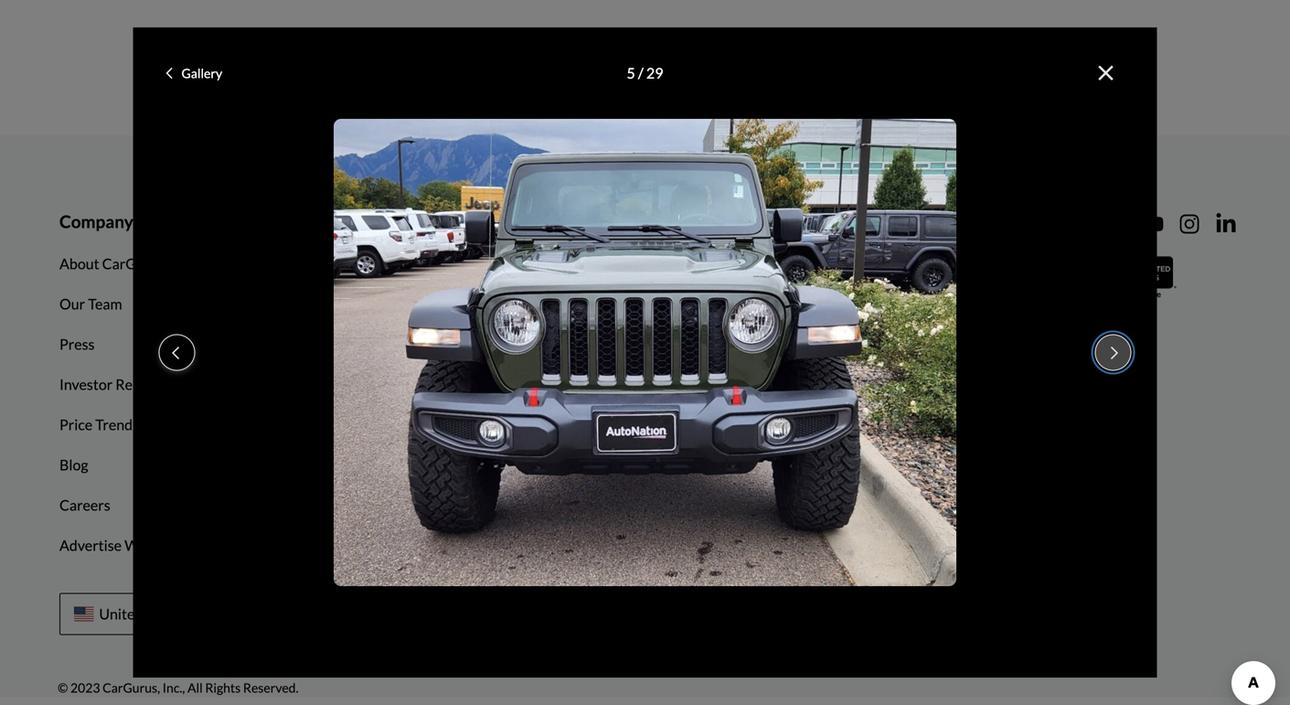 Task type: describe. For each thing, give the bounding box(es) containing it.
united states (en)
[[99, 605, 217, 623]]

terms of use
[[506, 255, 588, 273]]

2023
[[70, 680, 100, 695]]

my inside my privacy rights link
[[506, 335, 527, 353]]

gallery
[[182, 65, 222, 81]]

use
[[563, 255, 588, 273]]

press
[[59, 335, 95, 353]]

for dealers
[[308, 211, 397, 232]]

of
[[548, 255, 561, 273]]

resources
[[354, 255, 420, 273]]

advertise with cargurus link
[[46, 526, 236, 566]]

do not sell or share my personal information link
[[492, 365, 810, 405]]

our
[[59, 295, 85, 313]]

interest-
[[506, 416, 562, 434]]

trends
[[95, 416, 139, 434]]

0 horizontal spatial rights
[[205, 680, 241, 695]]

press link
[[46, 324, 108, 365]]

interest-based ads link
[[492, 405, 642, 445]]

(en)
[[189, 605, 217, 623]]

my privacy rights link
[[492, 324, 634, 365]]

terms of use link
[[492, 244, 602, 284]]

relations
[[115, 376, 176, 393]]

or
[[581, 376, 595, 393]]

cargurus,
[[103, 680, 160, 695]]

dealers
[[337, 211, 397, 232]]

previous image image
[[172, 345, 179, 360]]

29
[[646, 64, 663, 82]]

5 / 29
[[627, 64, 663, 82]]

click for the bbb business review of this auto listing service in cambridge ma image
[[1091, 254, 1179, 300]]

about
[[59, 255, 99, 273]]

our team link
[[46, 284, 136, 324]]

careers link
[[46, 485, 124, 526]]

do
[[506, 376, 525, 393]]

security link
[[492, 445, 572, 485]]

us
[[936, 295, 953, 313]]

us image
[[74, 607, 94, 622]]

privacy policy link
[[492, 284, 609, 324]]

price trends link
[[46, 405, 153, 445]]

investor relations
[[59, 376, 176, 393]]

/
[[638, 64, 644, 82]]

chevron left image
[[166, 67, 172, 80]]

terms for terms of use
[[506, 255, 545, 273]]

inc.,
[[163, 680, 185, 695]]

careers
[[59, 496, 110, 514]]

united
[[99, 605, 143, 623]]

advertise with cargurus
[[59, 537, 222, 554]]

policy
[[556, 295, 595, 313]]



Task type: locate. For each thing, give the bounding box(es) containing it.
rights up or
[[580, 335, 621, 353]]

0 vertical spatial cargurus
[[102, 255, 165, 273]]

contact us link
[[868, 284, 967, 324]]

our team
[[59, 295, 122, 313]]

dealer for dealer resources
[[308, 255, 351, 273]]

0 horizontal spatial my
[[506, 335, 527, 353]]

privacy
[[506, 295, 554, 313], [529, 335, 577, 353]]

terms left of at the top of page
[[506, 255, 545, 273]]

dealer
[[308, 255, 351, 273], [308, 295, 351, 313]]

based
[[562, 416, 601, 434]]

0 vertical spatial my
[[506, 335, 527, 353]]

cargurus
[[102, 255, 165, 273], [160, 537, 222, 554]]

price
[[59, 416, 93, 434]]

do not sell or share my personal information
[[506, 376, 797, 393]]

1 vertical spatial terms
[[506, 255, 545, 273]]

help up contact
[[882, 255, 913, 273]]

all
[[187, 680, 203, 695]]

terms
[[506, 211, 553, 232], [506, 255, 545, 273]]

blog
[[59, 456, 88, 474]]

0 vertical spatial rights
[[580, 335, 621, 353]]

dealer signup
[[308, 295, 397, 313]]

1 vertical spatial rights
[[205, 680, 241, 695]]

states
[[146, 605, 186, 623]]

for
[[308, 211, 334, 232]]

privacy down "privacy policy" "link"
[[529, 335, 577, 353]]

gallery button
[[150, 55, 238, 91]]

privacy policy
[[506, 295, 595, 313]]

1 vertical spatial privacy
[[529, 335, 577, 353]]

©
[[58, 680, 68, 695]]

company
[[59, 211, 133, 232]]

help up "help" link
[[882, 211, 919, 232]]

1 vertical spatial dealer
[[308, 295, 351, 313]]

signup
[[354, 295, 397, 313]]

terms for terms
[[506, 211, 553, 232]]

investor relations link
[[46, 365, 189, 405]]

investor
[[59, 376, 113, 393]]

personal
[[661, 376, 717, 393]]

dealer left signup
[[308, 295, 351, 313]]

0 vertical spatial help
[[882, 211, 919, 232]]

0 vertical spatial privacy
[[506, 295, 554, 313]]

sell
[[555, 376, 578, 393]]

security
[[506, 456, 559, 474]]

terms inside terms of use link
[[506, 255, 545, 273]]

with
[[124, 537, 157, 554]]

2 terms from the top
[[506, 255, 545, 273]]

price trends
[[59, 416, 139, 434]]

5
[[627, 64, 635, 82]]

2 help from the top
[[882, 255, 913, 273]]

rights
[[580, 335, 621, 353], [205, 680, 241, 695]]

terms up terms of use
[[506, 211, 553, 232]]

2 dealer from the top
[[308, 295, 351, 313]]

1 horizontal spatial rights
[[580, 335, 621, 353]]

advertise
[[59, 537, 122, 554]]

privacy inside "link"
[[506, 295, 554, 313]]

rights right all
[[205, 680, 241, 695]]

vehicle full photo image
[[334, 119, 957, 586]]

dealer for dealer signup
[[308, 295, 351, 313]]

1 horizontal spatial my
[[637, 376, 658, 393]]

1 help from the top
[[882, 211, 919, 232]]

my privacy rights
[[506, 335, 621, 353]]

cargurus right with
[[160, 537, 222, 554]]

dealer resources link
[[294, 244, 434, 284]]

information
[[720, 376, 797, 393]]

interest-based ads
[[506, 416, 628, 434]]

close image
[[1099, 61, 1113, 85]]

about cargurus
[[59, 255, 165, 273]]

help link
[[868, 244, 926, 284]]

dealer resources
[[308, 255, 420, 273]]

blog link
[[46, 445, 102, 485]]

help
[[882, 211, 919, 232], [882, 255, 913, 273]]

0 vertical spatial terms
[[506, 211, 553, 232]]

reserved.
[[243, 680, 299, 695]]

1 vertical spatial cargurus
[[160, 537, 222, 554]]

about cargurus link
[[46, 244, 178, 284]]

my inside do not sell or share my personal information link
[[637, 376, 658, 393]]

1 vertical spatial help
[[882, 255, 913, 273]]

© 2023 cargurus, inc., all rights reserved.
[[58, 680, 299, 695]]

contact
[[882, 295, 934, 313]]

my
[[506, 335, 527, 353], [637, 376, 658, 393]]

dealer signup link
[[294, 284, 411, 324]]

1 vertical spatial my
[[637, 376, 658, 393]]

my up do
[[506, 335, 527, 353]]

cargurus up team
[[102, 255, 165, 273]]

1 dealer from the top
[[308, 255, 351, 273]]

1 terms from the top
[[506, 211, 553, 232]]

0 vertical spatial dealer
[[308, 255, 351, 273]]

dealer down for
[[308, 255, 351, 273]]

ads
[[604, 416, 628, 434]]

my right share
[[637, 376, 658, 393]]

next image image
[[1111, 345, 1118, 360]]

not
[[528, 376, 552, 393]]

team
[[88, 295, 122, 313]]

share
[[598, 376, 635, 393]]

contact us
[[882, 295, 953, 313]]

privacy down terms of use link
[[506, 295, 554, 313]]



Task type: vqa. For each thing, say whether or not it's contained in the screenshot.
Our Team
yes



